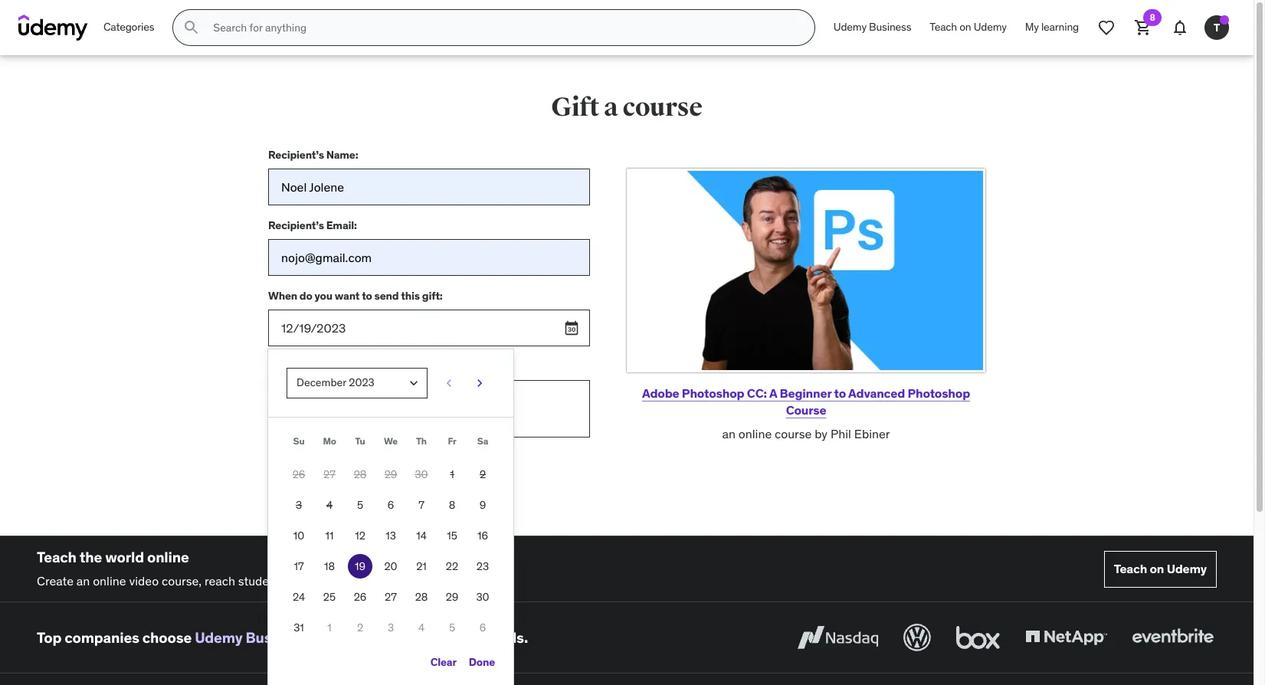 Task type: locate. For each thing, give the bounding box(es) containing it.
th
[[416, 435, 427, 447]]

the
[[80, 548, 102, 566], [328, 573, 346, 588]]

course for online
[[775, 426, 812, 441]]

course right a
[[623, 91, 702, 123]]

to left 'send'
[[362, 289, 372, 302]]

1 vertical spatial 8
[[449, 498, 455, 512]]

3 for the top '3' button
[[296, 498, 302, 512]]

8 inside button
[[449, 498, 455, 512]]

1 button down "fr"
[[437, 459, 467, 490]]

photoshop left 'cc:'
[[682, 385, 744, 401]]

1 horizontal spatial 26 button
[[345, 582, 375, 613]]

0 horizontal spatial 3 button
[[284, 490, 314, 521]]

to down th
[[420, 460, 431, 475]]

skills.
[[489, 628, 528, 647]]

want
[[335, 289, 360, 302]]

1 vertical spatial 27 button
[[375, 582, 406, 613]]

1 horizontal spatial 29
[[446, 590, 458, 604]]

4 button up clear
[[406, 613, 437, 643]]

0 vertical spatial 30
[[415, 467, 428, 481]]

29 button down the we
[[375, 459, 406, 490]]

1 horizontal spatial teach on udemy link
[[1104, 551, 1217, 587]]

0 horizontal spatial 1
[[327, 620, 332, 634]]

proceed to checkout button
[[360, 450, 498, 487]]

0 horizontal spatial 6 button
[[375, 490, 406, 521]]

on up eventbrite image
[[1150, 561, 1164, 576]]

1 vertical spatial 5 button
[[437, 613, 467, 643]]

28
[[354, 467, 367, 481], [415, 590, 428, 604]]

0 vertical spatial 4
[[326, 498, 333, 512]]

5 button
[[345, 490, 375, 521], [437, 613, 467, 643]]

29 for the bottommost 29 button
[[446, 590, 458, 604]]

0 vertical spatial on
[[960, 20, 971, 34]]

1 vertical spatial 30
[[476, 590, 489, 604]]

0 horizontal spatial teach on udemy
[[930, 20, 1007, 34]]

19 button
[[345, 551, 375, 582]]

1 vertical spatial 1 button
[[314, 613, 345, 643]]

earn
[[409, 573, 433, 588]]

30 button down 23
[[467, 582, 498, 613]]

30 down 23 button
[[476, 590, 489, 604]]

28 down earn
[[415, 590, 428, 604]]

1 vertical spatial 3 button
[[375, 613, 406, 643]]

0 horizontal spatial 26
[[292, 467, 305, 481]]

30 button
[[406, 459, 437, 490], [467, 582, 498, 613]]

learning
[[1041, 20, 1079, 34]]

course down course
[[775, 426, 812, 441]]

email:
[[326, 218, 357, 232]]

1 horizontal spatial 8
[[1150, 11, 1155, 23]]

the left the world
[[80, 548, 102, 566]]

4 left "career"
[[418, 620, 425, 634]]

0 vertical spatial 26 button
[[284, 459, 314, 490]]

shopping cart with 8 items image
[[1134, 18, 1152, 37]]

3 right in-
[[388, 620, 394, 634]]

28 button
[[345, 459, 375, 490], [406, 582, 437, 613]]

2 up 9
[[480, 467, 486, 481]]

27 button
[[314, 459, 345, 490], [375, 582, 406, 613]]

28 down tu
[[354, 467, 367, 481]]

to inside proceed to checkout button
[[420, 460, 431, 475]]

udemy business link
[[824, 9, 921, 46], [195, 628, 307, 647]]

teach on udemy link left my
[[921, 9, 1016, 46]]

1 vertical spatial 4 button
[[406, 613, 437, 643]]

1 vertical spatial udemy business link
[[195, 628, 307, 647]]

26 button
[[284, 459, 314, 490], [345, 582, 375, 613]]

done button
[[469, 649, 495, 675]]

1 horizontal spatial business
[[869, 20, 911, 34]]

to right beginner at the right
[[834, 385, 846, 401]]

8 left notifications icon at the right
[[1150, 11, 1155, 23]]

30 up '7'
[[415, 467, 428, 481]]

2 left in-
[[357, 620, 363, 634]]

recipient's left name:
[[268, 148, 324, 161]]

29 down money
[[446, 590, 458, 604]]

1 vertical spatial 27
[[385, 590, 397, 604]]

2 vertical spatial online
[[93, 573, 126, 588]]

2 photoshop from the left
[[908, 385, 970, 401]]

2 button down 'globe,'
[[345, 613, 375, 643]]

27 button down mo
[[314, 459, 345, 490]]

recipient's name:
[[268, 148, 358, 161]]

0 vertical spatial 26
[[292, 467, 305, 481]]

sa
[[477, 435, 488, 447]]

1 horizontal spatial 4 button
[[406, 613, 437, 643]]

1 horizontal spatial 6
[[479, 620, 486, 634]]

this
[[401, 289, 420, 302]]

online up course,
[[147, 548, 189, 566]]

photoshop right advanced
[[908, 385, 970, 401]]

date picker dialog
[[268, 349, 513, 685]]

1 horizontal spatial 29 button
[[437, 582, 467, 613]]

1 horizontal spatial 26
[[354, 590, 367, 604]]

4 for leftmost 4 'button'
[[326, 498, 333, 512]]

teach on udemy
[[930, 20, 1007, 34], [1114, 561, 1207, 576]]

done
[[469, 655, 495, 669]]

1 vertical spatial 28 button
[[406, 582, 437, 613]]

clear
[[431, 655, 457, 669]]

6 button
[[375, 490, 406, 521], [467, 613, 498, 643]]

0 vertical spatial 27 button
[[314, 459, 345, 490]]

0 vertical spatial 28
[[354, 467, 367, 481]]

12
[[355, 528, 365, 542]]

gift a course
[[551, 91, 702, 123]]

6 button up 13 at the left bottom of the page
[[375, 490, 406, 521]]

online down the world
[[93, 573, 126, 588]]

0 horizontal spatial course
[[623, 91, 702, 123]]

4 button up 11 at the left
[[314, 490, 345, 521]]

my
[[1025, 20, 1039, 34]]

1 horizontal spatial 3
[[388, 620, 394, 634]]

29 down the we
[[384, 467, 397, 481]]

14
[[416, 528, 427, 542]]

do
[[299, 289, 312, 302]]

photoshop
[[682, 385, 744, 401], [908, 385, 970, 401]]

demand
[[384, 628, 440, 647]]

teach on udemy left my
[[930, 20, 1007, 34]]

1 down 25 button
[[327, 620, 332, 634]]

26 for 26 button to the bottom
[[354, 590, 367, 604]]

0 vertical spatial 28 button
[[345, 459, 375, 490]]

0 horizontal spatial photoshop
[[682, 385, 744, 401]]

26 down the su
[[292, 467, 305, 481]]

1 horizontal spatial 30 button
[[467, 582, 498, 613]]

my learning link
[[1016, 9, 1088, 46]]

1 vertical spatial 6
[[479, 620, 486, 634]]

0 horizontal spatial 27 button
[[314, 459, 345, 490]]

3 up 10
[[296, 498, 302, 512]]

22
[[446, 559, 458, 573]]

26 down 'globe,'
[[354, 590, 367, 604]]

1 horizontal spatial 6 button
[[467, 613, 498, 643]]

0 horizontal spatial 28
[[354, 467, 367, 481]]

1 vertical spatial on
[[1150, 561, 1164, 576]]

29
[[384, 467, 397, 481], [446, 590, 458, 604]]

0 vertical spatial course
[[623, 91, 702, 123]]

1 horizontal spatial 2 button
[[467, 459, 498, 490]]

teach on udemy link
[[921, 9, 1016, 46], [1104, 551, 1217, 587]]

6 button up done
[[467, 613, 498, 643]]

3 for the bottom '3' button
[[388, 620, 394, 634]]

on left my
[[960, 20, 971, 34]]

8 right '7'
[[449, 498, 455, 512]]

recipient's left email:
[[268, 218, 324, 232]]

1 horizontal spatial 1
[[450, 467, 454, 481]]

25
[[323, 590, 336, 604]]

2 button up 9
[[467, 459, 498, 490]]

on for bottommost teach on udemy link
[[1150, 561, 1164, 576]]

1 up 8 button
[[450, 467, 454, 481]]

16 button
[[467, 521, 498, 551]]

4 button
[[314, 490, 345, 521], [406, 613, 437, 643]]

0 horizontal spatial 30
[[415, 467, 428, 481]]

0 horizontal spatial 6
[[388, 498, 394, 512]]

volkswagen image
[[900, 621, 934, 655]]

0 horizontal spatial the
[[80, 548, 102, 566]]

online
[[738, 426, 772, 441], [147, 548, 189, 566], [93, 573, 126, 588]]

an
[[722, 426, 736, 441], [77, 573, 90, 588]]

1 button right 31
[[314, 613, 345, 643]]

7
[[418, 498, 424, 512]]

16
[[477, 528, 488, 542]]

1 horizontal spatial 28
[[415, 590, 428, 604]]

5 button up 12
[[345, 490, 375, 521]]

0 horizontal spatial teach on udemy link
[[921, 9, 1016, 46]]

29 button
[[375, 459, 406, 490], [437, 582, 467, 613]]

1 vertical spatial 4
[[418, 620, 425, 634]]

13 button
[[375, 521, 406, 551]]

1 horizontal spatial teach
[[930, 20, 957, 34]]

course
[[623, 91, 702, 123], [775, 426, 812, 441]]

checkout
[[434, 460, 489, 475]]

5 up 12
[[357, 498, 363, 512]]

adobe photoshop cc: a beginner to advanced photoshop course link
[[642, 385, 970, 418]]

6 left '7'
[[388, 498, 394, 512]]

0 vertical spatial recipient's
[[268, 148, 324, 161]]

0 vertical spatial udemy business link
[[824, 9, 921, 46]]

1 vertical spatial 2
[[357, 620, 363, 634]]

0 vertical spatial teach on udemy
[[930, 20, 1007, 34]]

my learning
[[1025, 20, 1079, 34]]

box image
[[952, 621, 1004, 655]]

30 for the leftmost 30 button
[[415, 467, 428, 481]]

1 vertical spatial 26
[[354, 590, 367, 604]]

5
[[357, 498, 363, 512], [449, 620, 455, 634]]

1 horizontal spatial udemy business link
[[824, 9, 921, 46]]

send
[[374, 289, 399, 302]]

0 vertical spatial an
[[722, 426, 736, 441]]

17 button
[[284, 551, 314, 582]]

8
[[1150, 11, 1155, 23], [449, 498, 455, 512]]

30 for bottommost 30 button
[[476, 590, 489, 604]]

3 button right build
[[375, 613, 406, 643]]

6 left 'skills.'
[[479, 620, 486, 634]]

teach on udemy link up eventbrite image
[[1104, 551, 1217, 587]]

27 down and
[[385, 590, 397, 604]]

2 recipient's from the top
[[268, 218, 324, 232]]

4 up 11 at the left
[[326, 498, 333, 512]]

0 vertical spatial 29
[[384, 467, 397, 481]]

on for teach on udemy link to the top
[[960, 20, 971, 34]]

1 recipient's from the top
[[268, 148, 324, 161]]

3
[[296, 498, 302, 512], [388, 620, 394, 634]]

1 vertical spatial the
[[328, 573, 346, 588]]

28 button right and
[[406, 582, 437, 613]]

27
[[323, 467, 336, 481], [385, 590, 397, 604]]

3 button up 10
[[284, 490, 314, 521]]

0 vertical spatial 6
[[388, 498, 394, 512]]

0 horizontal spatial on
[[960, 20, 971, 34]]

5 up clear
[[449, 620, 455, 634]]

0 vertical spatial 6 button
[[375, 490, 406, 521]]

1 vertical spatial 3
[[388, 620, 394, 634]]

26 button right 25
[[345, 582, 375, 613]]

course for a
[[623, 91, 702, 123]]

the down 18
[[328, 573, 346, 588]]

0 horizontal spatial 4
[[326, 498, 333, 512]]

across
[[289, 573, 325, 588]]

teach for bottommost teach on udemy link
[[1114, 561, 1147, 576]]

29 button down 22
[[437, 582, 467, 613]]

teach on udemy up eventbrite image
[[1114, 561, 1207, 576]]

0 vertical spatial business
[[869, 20, 911, 34]]

create
[[37, 573, 74, 588]]

30 button up '7'
[[406, 459, 437, 490]]

1 vertical spatial 28
[[415, 590, 428, 604]]

26
[[292, 467, 305, 481], [354, 590, 367, 604]]

27 button down the 20
[[375, 582, 406, 613]]

next month image
[[472, 375, 487, 391]]

27 down mo
[[323, 467, 336, 481]]

build
[[328, 628, 362, 647]]

1 horizontal spatial teach on udemy
[[1114, 561, 1207, 576]]

1 horizontal spatial 4
[[418, 620, 425, 634]]

and
[[385, 573, 406, 588]]

1 vertical spatial 29
[[446, 590, 458, 604]]

2 horizontal spatial online
[[738, 426, 772, 441]]

reach
[[205, 573, 235, 588]]

(optional):
[[339, 359, 390, 373]]

3 button
[[284, 490, 314, 521], [375, 613, 406, 643]]

1 vertical spatial recipient's
[[268, 218, 324, 232]]

1 horizontal spatial 30
[[476, 590, 489, 604]]

to right 31
[[310, 628, 325, 647]]

advanced
[[848, 385, 905, 401]]

1 horizontal spatial photoshop
[[908, 385, 970, 401]]

video
[[129, 573, 159, 588]]

0 horizontal spatial business
[[246, 628, 307, 647]]

your
[[268, 359, 290, 373]]

1 vertical spatial 26 button
[[345, 582, 375, 613]]

online down 'cc:'
[[738, 426, 772, 441]]

28 for 28 button to the left
[[354, 467, 367, 481]]

an inside teach the world online create an online video course, reach students across the globe, and earn money
[[77, 573, 90, 588]]

0 horizontal spatial 1 button
[[314, 613, 345, 643]]

28 button down tu
[[345, 459, 375, 490]]

adobe
[[642, 385, 679, 401]]

5 button up clear
[[437, 613, 467, 643]]

26 button down the su
[[284, 459, 314, 490]]

money
[[436, 573, 473, 588]]



Task type: describe. For each thing, give the bounding box(es) containing it.
Your Message (optional): text field
[[268, 380, 590, 438]]

0 horizontal spatial 2
[[357, 620, 363, 634]]

teach inside teach the world online create an online video course, reach students across the globe, and earn money
[[37, 548, 76, 566]]

0 horizontal spatial 5
[[357, 498, 363, 512]]

we
[[384, 435, 398, 447]]

notifications image
[[1171, 18, 1189, 37]]

career
[[443, 628, 486, 647]]

1 vertical spatial 29 button
[[437, 582, 467, 613]]

0 vertical spatial teach on udemy link
[[921, 9, 1016, 46]]

19
[[355, 559, 366, 573]]

1 photoshop from the left
[[682, 385, 744, 401]]

18
[[324, 559, 335, 573]]

teach the world online create an online video course, reach students across the globe, and earn money
[[37, 548, 473, 588]]

When do you want to send this gift: text field
[[268, 310, 590, 346]]

submit search image
[[183, 18, 201, 37]]

0 vertical spatial 3 button
[[284, 490, 314, 521]]

t link
[[1198, 9, 1235, 46]]

31
[[294, 620, 304, 634]]

a
[[769, 385, 777, 401]]

4 for the right 4 'button'
[[418, 620, 425, 634]]

0 horizontal spatial online
[[93, 573, 126, 588]]

1 horizontal spatial 5
[[449, 620, 455, 634]]

21
[[416, 559, 427, 573]]

message
[[293, 359, 337, 373]]

0 horizontal spatial 29 button
[[375, 459, 406, 490]]

name:
[[326, 148, 358, 161]]

20
[[384, 559, 397, 573]]

udemy business
[[834, 20, 911, 34]]

proceed to checkout
[[369, 460, 489, 475]]

categories button
[[94, 9, 163, 46]]

choose
[[142, 628, 192, 647]]

top companies choose udemy business to build in-demand career skills.
[[37, 628, 528, 647]]

0 vertical spatial 2 button
[[467, 459, 498, 490]]

0 horizontal spatial 30 button
[[406, 459, 437, 490]]

0 vertical spatial online
[[738, 426, 772, 441]]

top
[[37, 628, 61, 647]]

when do you want to send this gift:
[[268, 289, 443, 302]]

11 button
[[314, 521, 345, 551]]

0 horizontal spatial 2 button
[[345, 613, 375, 643]]

adobe photoshop cc: a beginner to advanced photoshop course
[[642, 385, 970, 418]]

teach for teach on udemy link to the top
[[930, 20, 957, 34]]

17
[[294, 559, 304, 573]]

students
[[238, 573, 286, 588]]

categories
[[103, 20, 154, 34]]

beginner
[[780, 385, 832, 401]]

24 button
[[284, 582, 314, 613]]

9
[[479, 498, 486, 512]]

1 horizontal spatial 27
[[385, 590, 397, 604]]

in-
[[365, 628, 384, 647]]

recipient's for recipient's name:
[[268, 148, 324, 161]]

your message (optional):
[[268, 359, 390, 373]]

course
[[786, 402, 826, 418]]

7 button
[[406, 490, 437, 521]]

clear button
[[431, 649, 457, 675]]

1 horizontal spatial an
[[722, 426, 736, 441]]

6 for the leftmost 6 button
[[388, 498, 394, 512]]

0 horizontal spatial 4 button
[[314, 490, 345, 521]]

nasdaq image
[[794, 621, 882, 655]]

wishlist image
[[1097, 18, 1116, 37]]

8 button
[[437, 490, 467, 521]]

9 button
[[467, 490, 498, 521]]

eventbrite image
[[1129, 621, 1217, 655]]

1 horizontal spatial 5 button
[[437, 613, 467, 643]]

phil
[[831, 426, 851, 441]]

1 horizontal spatial 1 button
[[437, 459, 467, 490]]

netapp image
[[1022, 621, 1110, 655]]

1 vertical spatial 6 button
[[467, 613, 498, 643]]

23 button
[[467, 551, 498, 582]]

11
[[325, 528, 334, 542]]

ebiner
[[854, 426, 890, 441]]

recipient's for recipient's email:
[[268, 218, 324, 232]]

1 horizontal spatial the
[[328, 573, 346, 588]]

Recipient's Email: email field
[[268, 239, 590, 276]]

25 button
[[314, 582, 345, 613]]

1 vertical spatial business
[[246, 628, 307, 647]]

10
[[293, 528, 304, 542]]

recipient's email:
[[268, 218, 357, 232]]

1 vertical spatial 30 button
[[467, 582, 498, 613]]

1 horizontal spatial online
[[147, 548, 189, 566]]

15
[[447, 528, 457, 542]]

by
[[815, 426, 828, 441]]

12 button
[[345, 521, 375, 551]]

cc:
[[747, 385, 767, 401]]

1 horizontal spatial 28 button
[[406, 582, 437, 613]]

1 vertical spatial teach on udemy link
[[1104, 551, 1217, 587]]

1 vertical spatial teach on udemy
[[1114, 561, 1207, 576]]

proceed
[[369, 460, 417, 475]]

tu
[[355, 435, 365, 447]]

0 vertical spatial 2
[[480, 467, 486, 481]]

to inside adobe photoshop cc: a beginner to advanced photoshop course
[[834, 385, 846, 401]]

gift:
[[422, 289, 443, 302]]

udemy image
[[18, 15, 88, 41]]

0 horizontal spatial 26 button
[[284, 459, 314, 490]]

gift
[[551, 91, 599, 123]]

13
[[386, 528, 396, 542]]

0 horizontal spatial 5 button
[[345, 490, 375, 521]]

fr
[[448, 435, 456, 447]]

you have alerts image
[[1220, 15, 1229, 25]]

23
[[476, 559, 489, 573]]

0 vertical spatial 1
[[450, 467, 454, 481]]

0 horizontal spatial 28 button
[[345, 459, 375, 490]]

globe,
[[349, 573, 382, 588]]

world
[[105, 548, 144, 566]]

22 button
[[437, 551, 467, 582]]

15 button
[[437, 521, 467, 551]]

31 button
[[284, 613, 314, 643]]

1 vertical spatial 1
[[327, 620, 332, 634]]

18 button
[[314, 551, 345, 582]]

0 horizontal spatial udemy business link
[[195, 628, 307, 647]]

0 vertical spatial the
[[80, 548, 102, 566]]

Recipient's Name: text field
[[268, 169, 590, 205]]

0 horizontal spatial 27
[[323, 467, 336, 481]]

a
[[604, 91, 618, 123]]

6 for bottom 6 button
[[479, 620, 486, 634]]

0 vertical spatial 8
[[1150, 11, 1155, 23]]

10 button
[[284, 521, 314, 551]]

t
[[1214, 20, 1220, 34]]

14 button
[[406, 521, 437, 551]]

Search for anything text field
[[210, 15, 796, 41]]

20 button
[[375, 551, 406, 582]]

29 for the leftmost 29 button
[[384, 467, 397, 481]]

26 for the leftmost 26 button
[[292, 467, 305, 481]]

previous month image
[[441, 375, 457, 391]]

when
[[268, 289, 297, 302]]

21 button
[[406, 551, 437, 582]]

8 link
[[1125, 9, 1162, 46]]

28 for the right 28 button
[[415, 590, 428, 604]]

su
[[293, 435, 305, 447]]



Task type: vqa. For each thing, say whether or not it's contained in the screenshot.
30+ inside the 30+ Relevant courses
no



